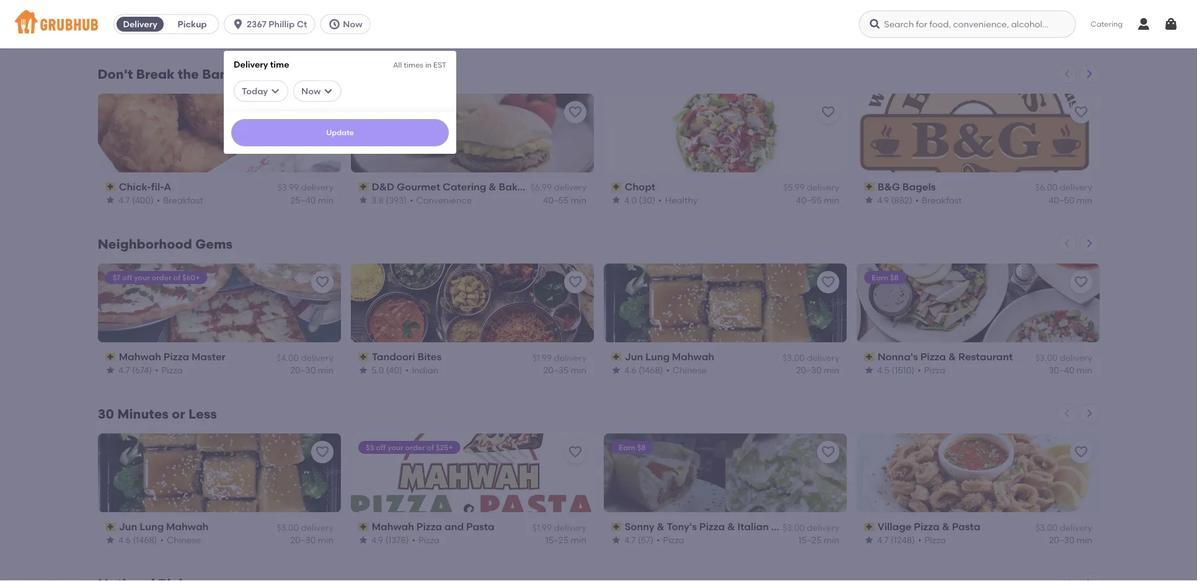 Task type: locate. For each thing, give the bounding box(es) containing it.
1 vertical spatial $1.99
[[532, 352, 552, 363]]

• pizza down "mahwah pizza master"
[[155, 365, 182, 375]]

1 vertical spatial 5.0 (40)
[[371, 365, 402, 375]]

pizza left and
[[416, 521, 442, 533]]

subscription pass image
[[105, 13, 116, 21], [358, 13, 369, 21], [864, 13, 875, 21], [105, 182, 116, 191], [358, 182, 369, 191], [611, 182, 622, 191], [105, 352, 116, 361], [611, 352, 622, 361], [864, 352, 875, 361], [105, 522, 116, 531], [358, 522, 369, 531], [864, 522, 875, 531]]

• pizza for village pizza & pasta
[[918, 535, 946, 545]]

• breakfast down a on the top left of the page
[[156, 195, 203, 205]]

b&g
[[878, 181, 900, 193]]

1 vertical spatial earn
[[619, 443, 636, 452]]

4.9 for b&g bagels
[[877, 195, 889, 205]]

2 15–25 from the left
[[799, 535, 822, 545]]

(1248)
[[891, 535, 915, 545]]

2 15–25 min from the left
[[799, 535, 840, 545]]

40–55 min down $5.99 delivery
[[796, 195, 840, 205]]

15–25 for mahwah pizza and pasta
[[545, 535, 569, 545]]

1 horizontal spatial lung
[[392, 11, 417, 23]]

catering up convenience
[[443, 181, 486, 193]]

pizza right nonna's
[[921, 351, 946, 363]]

2 horizontal spatial 4.6
[[624, 365, 637, 375]]

0 horizontal spatial 4.6
[[118, 535, 130, 545]]

1 vertical spatial subscription pass image
[[358, 352, 369, 361]]

0 vertical spatial • chinese
[[666, 365, 707, 375]]

pickup button
[[166, 14, 218, 34]]

•
[[152, 25, 156, 35], [905, 25, 909, 35], [156, 195, 160, 205], [410, 195, 413, 205], [659, 195, 662, 205], [916, 195, 919, 205], [155, 365, 158, 375], [405, 365, 409, 375], [666, 365, 670, 375], [918, 365, 921, 375], [160, 535, 164, 545], [412, 535, 415, 545], [657, 535, 660, 545], [918, 535, 922, 545]]

1 horizontal spatial 5.0 (40)
[[371, 365, 402, 375]]

1 15–25 from the left
[[545, 535, 569, 545]]

1 vertical spatial 20–35 min
[[543, 365, 587, 375]]

delivery up the today
[[234, 59, 268, 69]]

• breakfast
[[905, 25, 952, 35], [156, 195, 203, 205], [916, 195, 962, 205]]

caret left icon image down 30–40 min
[[1063, 409, 1073, 418]]

delivery left pickup button
[[123, 19, 157, 29]]

2 vertical spatial $1.99
[[532, 522, 552, 532]]

2 vertical spatial caret left icon image
[[1063, 409, 1073, 418]]

40–55 down the $6.99 delivery on the left of page
[[543, 195, 569, 205]]

chick-
[[119, 181, 151, 193]]

neighborhood gems
[[98, 236, 233, 252]]

order left $60+
[[152, 273, 171, 282]]

1 horizontal spatial pasta
[[952, 521, 981, 533]]

0 horizontal spatial 5.0 (40)
[[118, 25, 149, 35]]

subscription pass image inside the jun lung mahwah link
[[358, 13, 369, 21]]

1 horizontal spatial of
[[427, 443, 434, 452]]

1 horizontal spatial svg image
[[869, 18, 882, 30]]

2 vertical spatial subscription pass image
[[611, 522, 622, 531]]

$3.99 delivery
[[277, 182, 333, 193]]

0 horizontal spatial 40–55 min
[[543, 195, 587, 205]]

0 horizontal spatial 40–55
[[543, 195, 569, 205]]

delivery button
[[114, 14, 166, 34]]

1 horizontal spatial chinese
[[673, 365, 707, 375]]

subscription pass image for sonny & tony's pizza & italian restaurant
[[611, 522, 622, 531]]

1 horizontal spatial 40–55 min
[[796, 195, 840, 205]]

$3.00 delivery
[[783, 352, 840, 363], [1036, 352, 1093, 363], [276, 522, 333, 532], [783, 522, 840, 532], [1036, 522, 1093, 532]]

$3.00 delivery for pasta
[[1036, 522, 1093, 532]]

5.0 (40)
[[118, 25, 149, 35], [371, 365, 402, 375]]

0 horizontal spatial earn
[[619, 443, 636, 452]]

3 caret left icon image from the top
[[1063, 409, 1073, 418]]

less
[[189, 406, 217, 422]]

2 horizontal spatial subscription pass image
[[864, 182, 875, 191]]

0 vertical spatial $1.99 delivery
[[279, 12, 333, 23]]

jun lung mahwah
[[372, 11, 461, 23], [625, 351, 715, 363], [119, 521, 208, 533]]

0 vertical spatial $8
[[890, 273, 899, 282]]

0 horizontal spatial 4.9
[[371, 535, 383, 545]]

of for and
[[427, 443, 434, 452]]

gems
[[195, 236, 233, 252]]

• breakfast down bagels
[[916, 195, 962, 205]]

phillip
[[269, 19, 295, 29]]

• pizza down "nonna's pizza & restaurant"
[[918, 365, 946, 375]]

5.0
[[118, 25, 131, 35], [371, 365, 384, 375]]

0 horizontal spatial 15–25
[[545, 535, 569, 545]]

2 horizontal spatial 40–55 min
[[1049, 25, 1093, 35]]

• indian
[[152, 25, 185, 35], [405, 365, 438, 375]]

delivery inside button
[[123, 19, 157, 29]]

1 horizontal spatial 15–25 min
[[799, 535, 840, 545]]

pasta
[[466, 521, 495, 533], [952, 521, 981, 533]]

0 vertical spatial $1.99
[[279, 12, 299, 23]]

15–25 for sonny & tony's pizza & italian restaurant
[[799, 535, 822, 545]]

$5.99 delivery
[[783, 182, 840, 193]]

delivery for delivery time
[[234, 59, 268, 69]]

4.7 down "chick-"
[[118, 195, 130, 205]]

40–55 down $5.99 delivery
[[796, 195, 822, 205]]

• pizza down village pizza & pasta
[[918, 535, 946, 545]]

& right the village
[[942, 521, 950, 533]]

0 horizontal spatial delivery
[[123, 19, 157, 29]]

subscription pass image left sonny
[[611, 522, 622, 531]]

delivery
[[301, 12, 333, 23], [1060, 12, 1093, 23], [301, 182, 333, 193], [554, 182, 587, 193], [807, 182, 840, 193], [1060, 182, 1093, 193], [301, 352, 333, 363], [554, 352, 587, 363], [807, 352, 840, 363], [1060, 352, 1093, 363], [301, 522, 333, 532], [554, 522, 587, 532], [807, 522, 840, 532], [1060, 522, 1093, 532]]

2 vertical spatial jun lung mahwah
[[119, 521, 208, 533]]

of left $60+
[[173, 273, 180, 282]]

1 horizontal spatial earn $8
[[872, 273, 899, 282]]

pasta for mahwah pizza and pasta
[[466, 521, 495, 533]]

0 vertical spatial tandoori bites
[[119, 11, 189, 23]]

$7
[[113, 273, 120, 282]]

1 vertical spatial delivery
[[234, 59, 268, 69]]

• pizza down mahwah pizza and pasta
[[412, 535, 440, 545]]

star icon image
[[105, 25, 115, 35], [358, 25, 368, 35], [864, 25, 874, 35], [105, 195, 115, 205], [358, 195, 368, 205], [611, 195, 621, 205], [864, 195, 874, 205], [105, 365, 115, 375], [358, 365, 368, 375], [611, 365, 621, 375], [864, 365, 874, 375], [105, 535, 115, 545], [358, 535, 368, 545], [611, 535, 621, 545], [864, 535, 874, 545]]

bites
[[164, 11, 189, 23], [417, 351, 442, 363]]

1 horizontal spatial earn
[[872, 273, 889, 282]]

jun
[[372, 11, 390, 23], [625, 351, 643, 363], [119, 521, 137, 533]]

2 horizontal spatial jun lung mahwah
[[625, 351, 715, 363]]

delivery
[[123, 19, 157, 29], [234, 59, 268, 69]]

$3.00 for restaurant
[[1036, 352, 1058, 363]]

1 caret left icon image from the top
[[1063, 69, 1073, 79]]

0 horizontal spatial chinese
[[167, 535, 201, 545]]

0 horizontal spatial lung
[[139, 521, 164, 533]]

break
[[136, 66, 175, 82]]

$1.99 for 30 minutes or less
[[532, 522, 552, 532]]

1 vertical spatial indian
[[412, 365, 438, 375]]

• pizza for mahwah pizza master
[[155, 365, 182, 375]]

0 horizontal spatial restaurant
[[771, 521, 826, 533]]

caret left icon image for bank
[[1063, 69, 1073, 79]]

4.6 (1468)
[[624, 365, 663, 375], [118, 535, 157, 545]]

4.7 down the village
[[877, 535, 889, 545]]

1 vertical spatial now
[[302, 86, 321, 96]]

earn $8 for sonny
[[619, 443, 646, 452]]

2 horizontal spatial lung
[[646, 351, 670, 363]]

bagels
[[903, 181, 936, 193]]

0 horizontal spatial subscription pass image
[[358, 352, 369, 361]]

$3.99
[[277, 182, 299, 193]]

3 caret right icon image from the top
[[1085, 409, 1095, 418]]

all
[[393, 60, 402, 69]]

and
[[444, 521, 464, 533]]

0 horizontal spatial 20–35
[[290, 25, 316, 35]]

0 vertical spatial earn $8
[[872, 273, 899, 282]]

0 horizontal spatial bites
[[164, 11, 189, 23]]

(1378)
[[385, 535, 409, 545]]

• convenience
[[410, 195, 472, 205]]

svg image up update
[[323, 86, 333, 96]]

0 horizontal spatial (40)
[[133, 25, 149, 35]]

1 vertical spatial (1468)
[[133, 535, 157, 545]]

1 vertical spatial • indian
[[405, 365, 438, 375]]

off right '$3'
[[376, 443, 386, 452]]

0 vertical spatial restaurant
[[959, 351, 1013, 363]]

0 vertical spatial now
[[343, 19, 363, 29]]

• pizza down tony's
[[657, 535, 684, 545]]

now up update 'button'
[[302, 86, 321, 96]]

4.7 left the (674)
[[118, 365, 130, 375]]

1 vertical spatial caret left icon image
[[1063, 239, 1073, 249]]

convenience
[[416, 195, 472, 205]]

15–25 min
[[545, 535, 587, 545], [799, 535, 840, 545]]

breakfast down a on the top left of the page
[[163, 195, 203, 205]]

minutes
[[117, 406, 169, 422]]

0 horizontal spatial jun lung mahwah
[[119, 521, 208, 533]]

pizza
[[163, 351, 189, 363], [921, 351, 946, 363], [161, 365, 182, 375], [924, 365, 946, 375], [416, 521, 442, 533], [699, 521, 725, 533], [914, 521, 940, 533], [418, 535, 440, 545], [663, 535, 684, 545], [925, 535, 946, 545]]

0 vertical spatial order
[[152, 273, 171, 282]]

$1.99 delivery for 30 minutes or less
[[532, 522, 587, 532]]

4.7 for mahwah pizza master
[[118, 365, 130, 375]]

1 horizontal spatial restaurant
[[959, 351, 1013, 363]]

0 horizontal spatial of
[[173, 273, 180, 282]]

breakfast
[[912, 25, 952, 35], [163, 195, 203, 205], [922, 195, 962, 205]]

• pizza for sonny & tony's pizza & italian restaurant
[[657, 535, 684, 545]]

breakfast down deli
[[912, 25, 952, 35]]

mahwah
[[419, 11, 461, 23], [119, 351, 161, 363], [672, 351, 715, 363], [166, 521, 208, 533], [372, 521, 414, 533]]

1 vertical spatial 4.6 (1468)
[[118, 535, 157, 545]]

tandoori bites
[[119, 11, 189, 23], [372, 351, 442, 363]]

mahwah pizza and pasta
[[372, 521, 495, 533]]

20–30 min
[[290, 365, 333, 375], [796, 365, 840, 375], [290, 535, 333, 545], [1049, 535, 1093, 545]]

1 pasta from the left
[[466, 521, 495, 533]]

nonna's pizza & restaurant
[[878, 351, 1013, 363]]

0 vertical spatial (40)
[[133, 25, 149, 35]]

4.9 left (1378) on the left
[[371, 535, 383, 545]]

delivery for delivery
[[123, 19, 157, 29]]

order left $25+
[[405, 443, 425, 452]]

subscription pass image
[[864, 182, 875, 191], [358, 352, 369, 361], [611, 522, 622, 531]]

$4.00 delivery
[[276, 352, 333, 363]]

1 horizontal spatial $8
[[890, 273, 899, 282]]

2 pasta from the left
[[952, 521, 981, 533]]

subscription pass image left b&g
[[864, 182, 875, 191]]

0 vertical spatial indian
[[159, 25, 185, 35]]

4.5
[[877, 365, 890, 375]]

save this restaurant image
[[568, 105, 583, 120], [1074, 105, 1089, 120], [568, 275, 583, 289], [1074, 445, 1089, 459]]

save this restaurant image
[[315, 105, 330, 120], [821, 105, 836, 120], [315, 275, 330, 289], [821, 275, 836, 289], [1074, 275, 1089, 289], [315, 445, 330, 459], [568, 445, 583, 459], [821, 445, 836, 459]]

40–55 min for catering
[[1049, 25, 1093, 35]]

off right $7
[[122, 273, 132, 282]]

1 horizontal spatial 20–35
[[543, 365, 569, 375]]

$7.49
[[1038, 12, 1058, 23]]

breakfast for &
[[912, 25, 952, 35]]

4.9
[[877, 195, 889, 205], [371, 535, 383, 545]]

caret right icon image
[[1085, 69, 1095, 79], [1085, 239, 1095, 249], [1085, 409, 1095, 418], [1085, 578, 1095, 581]]

svg image
[[869, 18, 882, 30], [323, 86, 333, 96]]

4.7 left (57)
[[624, 535, 636, 545]]

&
[[946, 11, 954, 23], [489, 181, 496, 193], [949, 351, 956, 363], [657, 521, 665, 533], [727, 521, 735, 533], [942, 521, 950, 533]]

$3.00
[[783, 352, 805, 363], [1036, 352, 1058, 363], [276, 522, 299, 532], [783, 522, 805, 532], [1036, 522, 1058, 532]]

now right ct on the left of page
[[343, 19, 363, 29]]

earn $8
[[872, 273, 899, 282], [619, 443, 646, 452]]

0 horizontal spatial indian
[[159, 25, 185, 35]]

main navigation navigation
[[0, 0, 1198, 581]]

• pizza for mahwah pizza and pasta
[[412, 535, 440, 545]]

don't break the bank
[[98, 66, 236, 82]]

2 caret right icon image from the top
[[1085, 239, 1095, 249]]

1 vertical spatial off
[[376, 443, 386, 452]]

pizza down "mahwah pizza master"
[[161, 365, 182, 375]]

1 vertical spatial 4.9
[[371, 535, 383, 545]]

1 horizontal spatial 15–25
[[799, 535, 822, 545]]

• breakfast for fil-
[[156, 195, 203, 205]]

40–55 for &
[[543, 195, 569, 205]]

1 horizontal spatial now
[[343, 19, 363, 29]]

0 horizontal spatial catering
[[443, 181, 486, 193]]

40–55 min down the $7.49 delivery
[[1049, 25, 1093, 35]]

caret left icon image down 40–50 min
[[1063, 239, 1073, 249]]

0 vertical spatial bites
[[164, 11, 189, 23]]

$7.49 delivery
[[1038, 12, 1093, 23]]

1 horizontal spatial 4.9
[[877, 195, 889, 205]]

jun lung mahwah link
[[358, 10, 587, 24]]

4.9 for mahwah pizza and pasta
[[371, 535, 383, 545]]

svg image inside 2367 phillip ct button
[[232, 18, 244, 30]]

caret right icon image for don't break the bank
[[1085, 69, 1095, 79]]

40–55 min down the $6.99 delivery on the left of page
[[543, 195, 587, 205]]

1 vertical spatial of
[[427, 443, 434, 452]]

save this restaurant image for tandoori bites
[[568, 275, 583, 289]]

1 horizontal spatial (1468)
[[639, 365, 663, 375]]

15–25 min for sonny & tony's pizza & italian restaurant
[[799, 535, 840, 545]]

$3.00 delivery for restaurant
[[1036, 352, 1093, 363]]

& right deli
[[946, 11, 954, 23]]

1 vertical spatial earn $8
[[619, 443, 646, 452]]

deli
[[925, 11, 944, 23]]

0 horizontal spatial jun
[[119, 521, 137, 533]]

your right '$3'
[[388, 443, 404, 452]]

caret left icon image down the $7.49 delivery
[[1063, 69, 1073, 79]]

$3.00 for pasta
[[1036, 522, 1058, 532]]

$1.99
[[279, 12, 299, 23], [532, 352, 552, 363], [532, 522, 552, 532]]

15–25
[[545, 535, 569, 545], [799, 535, 822, 545]]

order
[[152, 273, 171, 282], [405, 443, 425, 452]]

40–50 min
[[1049, 195, 1093, 205]]

4.9 down b&g
[[877, 195, 889, 205]]

• breakfast down deli
[[905, 25, 952, 35]]

catering
[[956, 11, 1000, 23], [1091, 19, 1123, 28], [443, 181, 486, 193]]

40–55 min
[[1049, 25, 1093, 35], [543, 195, 587, 205], [796, 195, 840, 205]]

$3
[[366, 443, 374, 452]]

caret left icon image
[[1063, 69, 1073, 79], [1063, 239, 1073, 249], [1063, 409, 1073, 418]]

40–55 min for &
[[543, 195, 587, 205]]

2 vertical spatial $1.99 delivery
[[532, 522, 587, 532]]

catering right deli
[[956, 11, 1000, 23]]

1 caret right icon image from the top
[[1085, 69, 1095, 79]]

of left $25+
[[427, 443, 434, 452]]

your right $7
[[134, 273, 150, 282]]

1 horizontal spatial indian
[[412, 365, 438, 375]]

now
[[343, 19, 363, 29], [302, 86, 321, 96]]

subscription pass image for b&g bagels
[[864, 182, 875, 191]]

svg image left '(3)'
[[869, 18, 882, 30]]

• pizza
[[155, 365, 182, 375], [918, 365, 946, 375], [412, 535, 440, 545], [657, 535, 684, 545], [918, 535, 946, 545]]

now inside button
[[343, 19, 363, 29]]

0 vertical spatial 4.9
[[877, 195, 889, 205]]

4.7
[[118, 195, 130, 205], [118, 365, 130, 375], [624, 535, 636, 545], [877, 535, 889, 545]]

4 caret right icon image from the top
[[1085, 578, 1095, 581]]

0 horizontal spatial $8
[[637, 443, 646, 452]]

0 horizontal spatial pasta
[[466, 521, 495, 533]]

0 horizontal spatial 20–35 min
[[290, 25, 333, 35]]

caret right icon image for 30 minutes or less
[[1085, 409, 1095, 418]]

tandoori
[[119, 11, 162, 23], [372, 351, 415, 363]]

svg image
[[1164, 17, 1179, 32], [232, 18, 244, 30], [328, 18, 341, 30], [271, 86, 280, 96]]

delivery time
[[234, 59, 289, 69]]

3.7
[[877, 25, 889, 35]]

4.7 (400)
[[118, 195, 153, 205]]

catering right $7.49
[[1091, 19, 1123, 28]]

0 horizontal spatial now
[[302, 86, 321, 96]]

40–55 down the $7.49 delivery
[[1049, 25, 1075, 35]]

4.7 for sonny & tony's pizza & italian restaurant
[[624, 535, 636, 545]]

20–35
[[290, 25, 316, 35], [543, 365, 569, 375]]

0 vertical spatial of
[[173, 273, 180, 282]]

1 vertical spatial • chinese
[[160, 535, 201, 545]]

1 horizontal spatial order
[[405, 443, 425, 452]]

svg image inside now button
[[328, 18, 341, 30]]

1 horizontal spatial subscription pass image
[[611, 522, 622, 531]]

pizza down tony's
[[663, 535, 684, 545]]

40–55 for catering
[[1049, 25, 1075, 35]]

& left 'bakery'
[[489, 181, 496, 193]]

1 horizontal spatial jun
[[372, 11, 390, 23]]

$1.99 delivery
[[279, 12, 333, 23], [532, 352, 587, 363], [532, 522, 587, 532]]

catering inside button
[[1091, 19, 1123, 28]]

1 15–25 min from the left
[[545, 535, 587, 545]]

1 vertical spatial jun
[[625, 351, 643, 363]]

1 horizontal spatial • chinese
[[666, 365, 707, 375]]

earn $8 for nonna's
[[872, 273, 899, 282]]

3.7 (3)
[[877, 25, 902, 35]]

(400)
[[132, 195, 153, 205]]

0 vertical spatial delivery
[[123, 19, 157, 29]]

• healthy
[[659, 195, 698, 205]]

subscription pass image right $4.00 delivery
[[358, 352, 369, 361]]



Task type: vqa. For each thing, say whether or not it's contained in the screenshot.
Rock in the BUTTON
no



Task type: describe. For each thing, give the bounding box(es) containing it.
village
[[878, 521, 912, 533]]

your for mahwah pizza and pasta
[[388, 443, 404, 452]]

(674)
[[132, 365, 152, 375]]

or
[[172, 406, 185, 422]]

0 horizontal spatial tandoori bites
[[119, 11, 189, 23]]

30–40
[[1049, 365, 1075, 375]]

breakfast for a
[[163, 195, 203, 205]]

4.0
[[624, 195, 637, 205]]

2 vertical spatial 4.6
[[118, 535, 130, 545]]

save this restaurant image for d&d gourmet catering & bakery
[[568, 105, 583, 120]]

chick-fil-a
[[119, 181, 171, 193]]

earn for nonna's pizza & restaurant
[[872, 273, 889, 282]]

25–40 min
[[290, 195, 333, 205]]

& left italian
[[727, 521, 735, 533]]

(3)
[[891, 25, 902, 35]]

0 horizontal spatial tandoori
[[119, 11, 162, 23]]

your for mahwah pizza master
[[134, 273, 150, 282]]

$3.00 delivery for pizza
[[783, 522, 840, 532]]

fil-
[[151, 181, 164, 193]]

off for mahwah pizza and pasta
[[376, 443, 386, 452]]

(1510)
[[892, 365, 915, 375]]

25–40
[[290, 195, 316, 205]]

all times in est
[[393, 60, 447, 69]]

4.7 (1248)
[[877, 535, 915, 545]]

$8 for nonna's
[[890, 273, 899, 282]]

$6.99 delivery
[[530, 182, 587, 193]]

of for master
[[173, 273, 180, 282]]

order for and
[[405, 443, 425, 452]]

1 horizontal spatial bites
[[417, 351, 442, 363]]

save this restaurant image for b&g bagels
[[1074, 105, 1089, 120]]

save this restaurant image for village pizza & pasta
[[1074, 445, 1089, 459]]

2367 phillip ct
[[247, 19, 307, 29]]

$6.00
[[1036, 182, 1058, 193]]

2 caret left icon image from the top
[[1063, 239, 1073, 249]]

1 vertical spatial tandoori bites
[[372, 351, 442, 363]]

now button
[[320, 14, 376, 34]]

off for mahwah pizza master
[[122, 273, 132, 282]]

b&g bagels
[[878, 181, 936, 193]]

1 vertical spatial chinese
[[167, 535, 201, 545]]

italian
[[738, 521, 769, 533]]

2367
[[247, 19, 267, 29]]

4.9 (882)
[[877, 195, 913, 205]]

time
[[270, 59, 289, 69]]

• pizza for nonna's pizza & restaurant
[[918, 365, 946, 375]]

2367 phillip ct button
[[224, 14, 320, 34]]

$1.99 for neighborhood gems
[[532, 352, 552, 363]]

order for master
[[152, 273, 171, 282]]

$7 off your order of $60+
[[113, 273, 200, 282]]

1 horizontal spatial 20–35 min
[[543, 365, 587, 375]]

caret left icon image for less
[[1063, 409, 1073, 418]]

2 vertical spatial jun
[[119, 521, 137, 533]]

0 vertical spatial 20–35 min
[[290, 25, 333, 35]]

0 horizontal spatial svg image
[[323, 86, 333, 96]]

caret right icon image for neighborhood gems
[[1085, 239, 1095, 249]]

0 horizontal spatial (1468)
[[133, 535, 157, 545]]

3.8
[[371, 195, 384, 205]]

0 vertical spatial jun
[[372, 11, 390, 23]]

breakfast down bagels
[[922, 195, 962, 205]]

1 vertical spatial jun lung mahwah
[[625, 351, 715, 363]]

1 vertical spatial 5.0
[[371, 365, 384, 375]]

0 vertical spatial (1468)
[[639, 365, 663, 375]]

0 vertical spatial 5.0
[[118, 25, 131, 35]]

nonna's
[[878, 351, 918, 363]]

1 vertical spatial restaurant
[[771, 521, 826, 533]]

update
[[326, 128, 354, 137]]

1 horizontal spatial 4.6 (1468)
[[624, 365, 663, 375]]

pickup
[[178, 19, 207, 29]]

$4.00
[[276, 352, 299, 363]]

• breakfast for deli
[[905, 25, 952, 35]]

0 vertical spatial lung
[[392, 11, 417, 23]]

the
[[178, 66, 199, 82]]

4.7 (57)
[[624, 535, 654, 545]]

est
[[434, 60, 447, 69]]

• breakfast for bagels
[[916, 195, 962, 205]]

today
[[242, 86, 268, 96]]

$6.99
[[530, 182, 552, 193]]

catering button
[[1083, 10, 1132, 38]]

don't
[[98, 66, 133, 82]]

40–50
[[1049, 195, 1075, 205]]

pizza down "nonna's pizza & restaurant"
[[924, 365, 946, 375]]

1 horizontal spatial jun lung mahwah
[[372, 11, 461, 23]]

update button
[[231, 119, 449, 146]]

pasta for village pizza & pasta
[[952, 521, 981, 533]]

1 horizontal spatial • indian
[[405, 365, 438, 375]]

4.7 for chick-fil-a
[[118, 195, 130, 205]]

d&d gourmet catering & bakery
[[372, 181, 533, 193]]

pizza left the master
[[163, 351, 189, 363]]

4.7 (674)
[[118, 365, 152, 375]]

1 vertical spatial tandoori
[[372, 351, 415, 363]]

4.5 (1510)
[[877, 365, 915, 375]]

neighborhood
[[98, 236, 192, 252]]

15–25 min for mahwah pizza and pasta
[[545, 535, 587, 545]]

$6.00 delivery
[[1036, 182, 1093, 193]]

subscription pass image for tandoori bites
[[358, 352, 369, 361]]

1 horizontal spatial (40)
[[386, 365, 402, 375]]

sonny & tony's pizza & italian restaurant
[[625, 521, 826, 533]]

pizza down mahwah pizza and pasta
[[418, 535, 440, 545]]

$25+
[[436, 443, 453, 452]]

4.0 (30)
[[624, 195, 655, 205]]

2 vertical spatial lung
[[139, 521, 164, 533]]

in
[[425, 60, 432, 69]]

d&d
[[372, 181, 394, 193]]

pizza up (1248)
[[914, 521, 940, 533]]

1 horizontal spatial 40–55
[[796, 195, 822, 205]]

4.7 for village pizza & pasta
[[877, 535, 889, 545]]

(57)
[[638, 535, 654, 545]]

village pizza & pasta
[[878, 521, 981, 533]]

pizza down village pizza & pasta
[[925, 535, 946, 545]]

1 vertical spatial 20–35
[[543, 365, 569, 375]]

$3.00 for pizza
[[783, 522, 805, 532]]

a
[[164, 181, 171, 193]]

0 vertical spatial 20–35
[[290, 25, 316, 35]]

30 minutes or less
[[98, 406, 217, 422]]

healthy
[[665, 195, 698, 205]]

0 horizontal spatial • chinese
[[160, 535, 201, 545]]

0 vertical spatial • indian
[[152, 25, 185, 35]]

2 horizontal spatial jun
[[625, 351, 643, 363]]

sonny
[[625, 521, 655, 533]]

$8 for sonny
[[637, 443, 646, 452]]

(393)
[[386, 195, 407, 205]]

30–40 min
[[1049, 365, 1093, 375]]

1 horizontal spatial catering
[[956, 11, 1000, 23]]

0 vertical spatial svg image
[[869, 18, 882, 30]]

earn for sonny & tony's pizza & italian restaurant
[[619, 443, 636, 452]]

tony's
[[667, 521, 697, 533]]

chestnut
[[878, 11, 923, 23]]

$60+
[[182, 273, 200, 282]]

$3 off your order of $25+
[[366, 443, 453, 452]]

chestnut deli & catering
[[878, 11, 1000, 23]]

pizza right tony's
[[699, 521, 725, 533]]

$1.99 delivery for neighborhood gems
[[532, 352, 587, 363]]

times
[[404, 60, 424, 69]]

chopt
[[625, 181, 656, 193]]

bakery
[[499, 181, 533, 193]]

(30)
[[639, 195, 655, 205]]

(882)
[[891, 195, 913, 205]]

4.9 (1378)
[[371, 535, 409, 545]]

& right nonna's
[[949, 351, 956, 363]]

1 horizontal spatial 4.6
[[371, 25, 384, 35]]

& right sonny
[[657, 521, 665, 533]]

$5.99
[[783, 182, 805, 193]]

gourmet
[[397, 181, 440, 193]]



